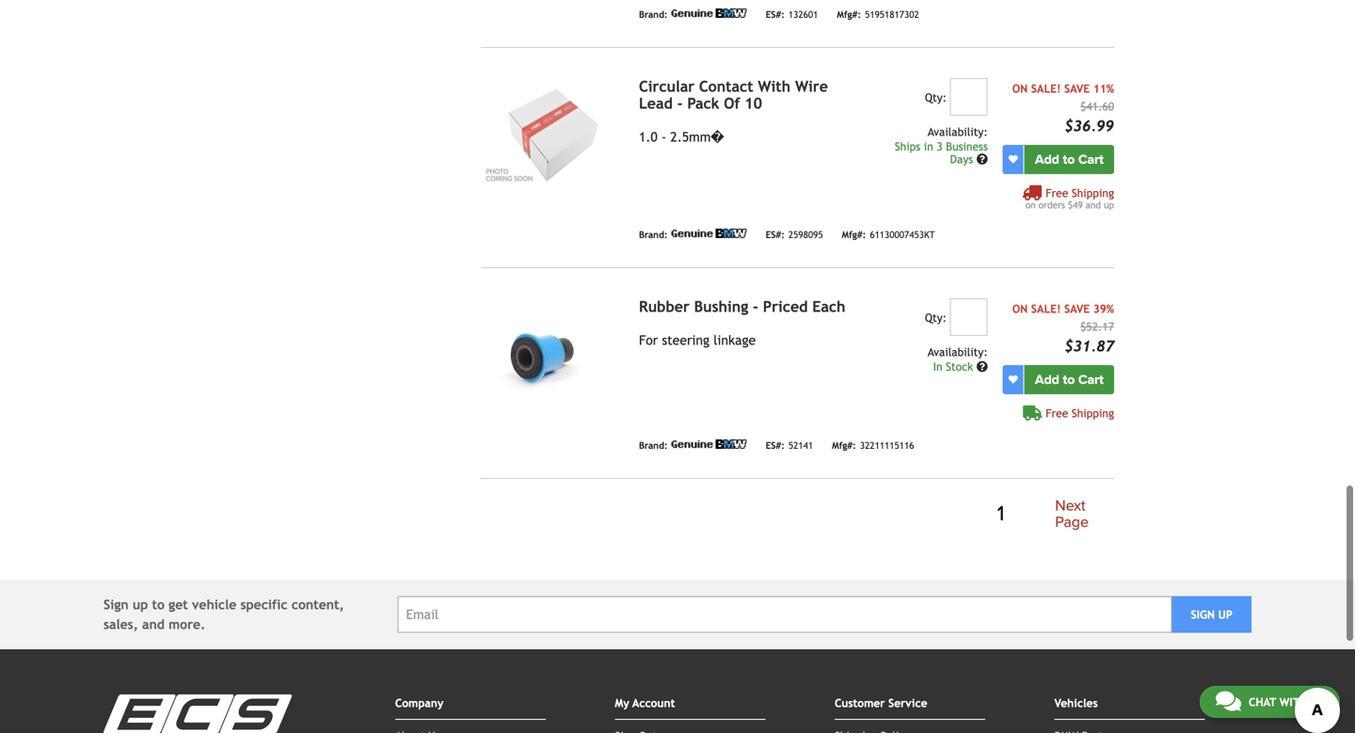 Task type: describe. For each thing, give the bounding box(es) containing it.
thumbnail image image
[[481, 78, 624, 185]]

add to wish list image for $36.99
[[1009, 155, 1018, 164]]

10
[[745, 95, 763, 112]]

sign for sign up to get vehicle specific content, sales, and more.
[[104, 597, 129, 613]]

3
[[937, 140, 943, 153]]

2 horizontal spatial -
[[753, 298, 759, 315]]

with
[[1280, 696, 1308, 709]]

sale! for $36.99
[[1032, 82, 1061, 95]]

1.0 - 2.5mm�
[[639, 129, 724, 144]]

brand: for rubber
[[639, 440, 668, 451]]

steering
[[662, 333, 710, 348]]

0 vertical spatial mfg#:
[[837, 9, 862, 20]]

1 link
[[986, 499, 1016, 530]]

wire
[[796, 78, 828, 95]]

$41.60
[[1081, 100, 1115, 113]]

chat
[[1249, 696, 1277, 709]]

on for $36.99
[[1013, 82, 1028, 95]]

service
[[889, 697, 928, 710]]

shipping for free shipping on orders $49 and up
[[1072, 186, 1115, 200]]

mfg#: 32211115116
[[832, 440, 915, 451]]

my account
[[615, 697, 675, 710]]

add to wish list image for $31.87
[[1009, 375, 1018, 385]]

ships in 3 business days
[[895, 140, 988, 166]]

$31.87
[[1065, 337, 1115, 355]]

mfg#: 51951817302
[[837, 9, 920, 20]]

more.
[[169, 617, 205, 632]]

stock
[[946, 360, 974, 373]]

sale! for $31.87
[[1032, 302, 1061, 315]]

2.5mm�
[[671, 129, 724, 144]]

es#: 2598095
[[766, 229, 823, 240]]

customer
[[835, 697, 885, 710]]

rubber bushing - priced each link
[[639, 298, 846, 315]]

1
[[998, 502, 1005, 527]]

11%
[[1094, 82, 1115, 95]]

next page
[[1056, 497, 1089, 531]]

add for $36.99
[[1036, 151, 1060, 167]]

rubber bushing - priced each
[[639, 298, 846, 315]]

1.0
[[639, 129, 658, 144]]

vehicles
[[1055, 697, 1098, 710]]

up for sign up to get vehicle specific content, sales, and more.
[[133, 597, 148, 613]]

add to cart button for $36.99
[[1025, 145, 1115, 174]]

with
[[758, 78, 791, 95]]

pack
[[688, 95, 720, 112]]

account
[[633, 697, 675, 710]]

customer service
[[835, 697, 928, 710]]

paginated product list navigation navigation
[[481, 494, 1115, 535]]

circular contact with wire lead - pack of 10 link
[[639, 78, 828, 112]]

32211115116
[[860, 440, 915, 451]]

priced
[[763, 298, 808, 315]]

circular
[[639, 78, 695, 95]]

get
[[169, 597, 188, 613]]

company
[[395, 697, 444, 710]]

$36.99
[[1065, 117, 1115, 135]]

comments image
[[1216, 690, 1242, 713]]

add to cart button for $31.87
[[1025, 365, 1115, 394]]

question circle image
[[977, 153, 988, 165]]

cart for $31.87
[[1079, 372, 1104, 388]]

$49
[[1069, 200, 1083, 210]]

circular contact with wire lead - pack of 10
[[639, 78, 828, 112]]

on for $31.87
[[1013, 302, 1028, 315]]

es#: 52141
[[766, 440, 814, 451]]

es#: for -
[[766, 440, 785, 451]]

ecs tuning image
[[104, 695, 292, 733]]

39%
[[1094, 302, 1115, 315]]

to inside sign up to get vehicle specific content, sales, and more.
[[152, 597, 165, 613]]

each
[[813, 298, 846, 315]]

es#52141 - 32211115116 - rubber bushing - priced each - for steering linkage - genuine bmw - bmw image
[[481, 298, 624, 406]]

save for $36.99
[[1065, 82, 1090, 95]]

sign for sign up
[[1191, 608, 1215, 621]]

of
[[724, 95, 740, 112]]

question circle image
[[977, 361, 988, 372]]

for steering linkage
[[639, 333, 756, 348]]

132601
[[789, 9, 819, 20]]

and inside sign up to get vehicle specific content, sales, and more.
[[142, 617, 165, 632]]

- inside circular contact with wire lead - pack of 10
[[678, 95, 683, 112]]

in stock
[[934, 360, 977, 373]]

page
[[1056, 514, 1089, 531]]



Task type: vqa. For each thing, say whether or not it's contained in the screenshot.
rightmost just
no



Task type: locate. For each thing, give the bounding box(es) containing it.
es#: left 132601
[[766, 9, 785, 20]]

2 vertical spatial brand:
[[639, 440, 668, 451]]

0 vertical spatial genuine bmw - corporate logo image
[[672, 8, 747, 18]]

mfg#: left the 51951817302
[[837, 9, 862, 20]]

1 vertical spatial qty:
[[925, 311, 947, 324]]

up
[[1104, 200, 1115, 210], [133, 597, 148, 613], [1219, 608, 1233, 621]]

chat with us link
[[1200, 686, 1341, 718]]

2 cart from the top
[[1079, 372, 1104, 388]]

0 vertical spatial sale!
[[1032, 82, 1061, 95]]

3 es#: from the top
[[766, 440, 785, 451]]

mfg#:
[[837, 9, 862, 20], [842, 229, 866, 240], [832, 440, 857, 451]]

on inside on sale!                         save 39% $52.17 $31.87
[[1013, 302, 1028, 315]]

1 vertical spatial on
[[1013, 302, 1028, 315]]

1 add to cart from the top
[[1036, 151, 1104, 167]]

1 vertical spatial genuine bmw - corporate logo image
[[672, 229, 747, 238]]

and inside free shipping on orders $49 and up
[[1086, 200, 1101, 210]]

availability: up the business
[[928, 125, 988, 138]]

2 save from the top
[[1065, 302, 1090, 315]]

sale! inside on sale!                         save 39% $52.17 $31.87
[[1032, 302, 1061, 315]]

1 horizontal spatial sign
[[1191, 608, 1215, 621]]

- left pack
[[678, 95, 683, 112]]

sale! inside on sale!                         save 11% $41.60 $36.99
[[1032, 82, 1061, 95]]

add for $31.87
[[1036, 372, 1060, 388]]

on inside on sale!                         save 11% $41.60 $36.99
[[1013, 82, 1028, 95]]

1 cart from the top
[[1079, 151, 1104, 167]]

1 es#: from the top
[[766, 9, 785, 20]]

orders
[[1039, 200, 1066, 210]]

sales,
[[104, 617, 138, 632]]

add to wish list image
[[1009, 155, 1018, 164], [1009, 375, 1018, 385]]

3 brand: from the top
[[639, 440, 668, 451]]

to left get
[[152, 597, 165, 613]]

on sale!                         save 11% $41.60 $36.99
[[1013, 82, 1115, 135]]

to
[[1063, 151, 1075, 167], [1063, 372, 1075, 388], [152, 597, 165, 613]]

my
[[615, 697, 630, 710]]

linkage
[[714, 333, 756, 348]]

add up free shipping on orders $49 and up
[[1036, 151, 1060, 167]]

0 vertical spatial cart
[[1079, 151, 1104, 167]]

bushing
[[694, 298, 749, 315]]

cart
[[1079, 151, 1104, 167], [1079, 372, 1104, 388]]

business
[[946, 140, 988, 153]]

- left priced
[[753, 298, 759, 315]]

1 vertical spatial to
[[1063, 372, 1075, 388]]

add up free shipping
[[1036, 372, 1060, 388]]

free shipping on orders $49 and up
[[1026, 186, 1115, 210]]

1 vertical spatial availability:
[[928, 345, 988, 359]]

add to cart
[[1036, 151, 1104, 167], [1036, 372, 1104, 388]]

add to wish list image down on sale!                         save 39% $52.17 $31.87 at the right top
[[1009, 375, 1018, 385]]

to for $36.99
[[1063, 151, 1075, 167]]

free for free shipping
[[1046, 407, 1069, 420]]

0 vertical spatial qty:
[[925, 91, 947, 104]]

2 add to cart from the top
[[1036, 372, 1104, 388]]

0 vertical spatial brand:
[[639, 9, 668, 20]]

2 availability: from the top
[[928, 345, 988, 359]]

availability: up stock
[[928, 345, 988, 359]]

genuine bmw - corporate logo image for contact
[[672, 229, 747, 238]]

cart down $36.99
[[1079, 151, 1104, 167]]

sign up to get vehicle specific content, sales, and more.
[[104, 597, 344, 632]]

rubber
[[639, 298, 690, 315]]

0 vertical spatial and
[[1086, 200, 1101, 210]]

1 availability: from the top
[[928, 125, 988, 138]]

2 qty: from the top
[[925, 311, 947, 324]]

1 add to wish list image from the top
[[1009, 155, 1018, 164]]

0 vertical spatial to
[[1063, 151, 1075, 167]]

1 vertical spatial mfg#:
[[842, 229, 866, 240]]

free for free shipping on orders $49 and up
[[1046, 186, 1069, 200]]

0 vertical spatial save
[[1065, 82, 1090, 95]]

0 vertical spatial free
[[1046, 186, 1069, 200]]

vehicle
[[192, 597, 237, 613]]

0 vertical spatial on
[[1013, 82, 1028, 95]]

save for $31.87
[[1065, 302, 1090, 315]]

sign inside sign up to get vehicle specific content, sales, and more.
[[104, 597, 129, 613]]

up inside button
[[1219, 608, 1233, 621]]

2 es#: from the top
[[766, 229, 785, 240]]

1 genuine bmw - corporate logo image from the top
[[672, 8, 747, 18]]

1 vertical spatial add to wish list image
[[1009, 375, 1018, 385]]

1 add from the top
[[1036, 151, 1060, 167]]

es#: for with
[[766, 229, 785, 240]]

up for sign up
[[1219, 608, 1233, 621]]

add to cart up free shipping on orders $49 and up
[[1036, 151, 1104, 167]]

brand: for circular
[[639, 229, 668, 240]]

qty:
[[925, 91, 947, 104], [925, 311, 947, 324]]

cart for $36.99
[[1079, 151, 1104, 167]]

up inside free shipping on orders $49 and up
[[1104, 200, 1115, 210]]

add to cart for $36.99
[[1036, 151, 1104, 167]]

2 vertical spatial mfg#:
[[832, 440, 857, 451]]

None number field
[[951, 78, 988, 116], [951, 298, 988, 336], [951, 78, 988, 116], [951, 298, 988, 336]]

1 vertical spatial save
[[1065, 302, 1090, 315]]

to for $31.87
[[1063, 372, 1075, 388]]

on
[[1026, 200, 1036, 210]]

availability: for $36.99
[[928, 125, 988, 138]]

and
[[1086, 200, 1101, 210], [142, 617, 165, 632]]

shipping for free shipping
[[1072, 407, 1115, 420]]

sale! left 39%
[[1032, 302, 1061, 315]]

free shipping
[[1046, 407, 1115, 420]]

61130007453kt
[[870, 229, 935, 240]]

shipping right 'orders'
[[1072, 186, 1115, 200]]

genuine bmw - corporate logo image for bushing
[[672, 440, 747, 449]]

add to cart up free shipping
[[1036, 372, 1104, 388]]

2 vertical spatial es#:
[[766, 440, 785, 451]]

0 horizontal spatial up
[[133, 597, 148, 613]]

1 save from the top
[[1065, 82, 1090, 95]]

0 vertical spatial shipping
[[1072, 186, 1115, 200]]

1 add to cart button from the top
[[1025, 145, 1115, 174]]

es#: 132601
[[766, 9, 819, 20]]

in
[[924, 140, 934, 153]]

add
[[1036, 151, 1060, 167], [1036, 372, 1060, 388]]

2 add from the top
[[1036, 372, 1060, 388]]

2 horizontal spatial up
[[1219, 608, 1233, 621]]

and right sales,
[[142, 617, 165, 632]]

sale! left 11%
[[1032, 82, 1061, 95]]

days
[[951, 152, 974, 166]]

0 vertical spatial add
[[1036, 151, 1060, 167]]

2 genuine bmw - corporate logo image from the top
[[672, 229, 747, 238]]

for
[[639, 333, 658, 348]]

1 brand: from the top
[[639, 9, 668, 20]]

to up free shipping
[[1063, 372, 1075, 388]]

ships
[[895, 140, 921, 153]]

add to cart button
[[1025, 145, 1115, 174], [1025, 365, 1115, 394]]

free
[[1046, 186, 1069, 200], [1046, 407, 1069, 420]]

save inside on sale!                         save 39% $52.17 $31.87
[[1065, 302, 1090, 315]]

on sale!                         save 39% $52.17 $31.87
[[1013, 302, 1115, 355]]

3 genuine bmw - corporate logo image from the top
[[672, 440, 747, 449]]

save inside on sale!                         save 11% $41.60 $36.99
[[1065, 82, 1090, 95]]

shipping
[[1072, 186, 1115, 200], [1072, 407, 1115, 420]]

and right $49
[[1086, 200, 1101, 210]]

2 sale! from the top
[[1032, 302, 1061, 315]]

1 vertical spatial add
[[1036, 372, 1060, 388]]

2 free from the top
[[1046, 407, 1069, 420]]

us
[[1311, 696, 1325, 709]]

2 vertical spatial to
[[152, 597, 165, 613]]

genuine bmw - corporate logo image up contact
[[672, 8, 747, 18]]

52141
[[789, 440, 814, 451]]

brand:
[[639, 9, 668, 20], [639, 229, 668, 240], [639, 440, 668, 451]]

1 vertical spatial sale!
[[1032, 302, 1061, 315]]

add to wish list image right question circle image at the right of page
[[1009, 155, 1018, 164]]

up up comments image
[[1219, 608, 1233, 621]]

free down $31.87
[[1046, 407, 1069, 420]]

mfg#: left 32211115116
[[832, 440, 857, 451]]

1 qty: from the top
[[925, 91, 947, 104]]

qty: for circular contact with wire lead - pack of 10
[[925, 91, 947, 104]]

up right $49
[[1104, 200, 1115, 210]]

0 vertical spatial add to cart button
[[1025, 145, 1115, 174]]

- right the 1.0
[[662, 129, 667, 144]]

51951817302
[[865, 9, 920, 20]]

free inside free shipping on orders $49 and up
[[1046, 186, 1069, 200]]

mfg#: for circular contact with wire lead - pack of 10
[[842, 229, 866, 240]]

to up free shipping on orders $49 and up
[[1063, 151, 1075, 167]]

0 vertical spatial -
[[678, 95, 683, 112]]

content,
[[292, 597, 344, 613]]

qty: up the 3 on the right of the page
[[925, 91, 947, 104]]

lead
[[639, 95, 673, 112]]

sign up
[[1191, 608, 1233, 621]]

mfg#: for rubber bushing - priced each
[[832, 440, 857, 451]]

sale!
[[1032, 82, 1061, 95], [1032, 302, 1061, 315]]

es#:
[[766, 9, 785, 20], [766, 229, 785, 240], [766, 440, 785, 451]]

sign
[[104, 597, 129, 613], [1191, 608, 1215, 621]]

0 horizontal spatial sign
[[104, 597, 129, 613]]

0 horizontal spatial and
[[142, 617, 165, 632]]

sign up button
[[1172, 597, 1252, 633]]

up up sales,
[[133, 597, 148, 613]]

-
[[678, 95, 683, 112], [662, 129, 667, 144], [753, 298, 759, 315]]

specific
[[241, 597, 288, 613]]

Email email field
[[398, 597, 1172, 633]]

1 vertical spatial and
[[142, 617, 165, 632]]

next
[[1056, 497, 1086, 515]]

sign inside sign up button
[[1191, 608, 1215, 621]]

chat with us
[[1249, 696, 1325, 709]]

0 horizontal spatial -
[[662, 129, 667, 144]]

mfg#: 61130007453kt
[[842, 229, 935, 240]]

on
[[1013, 82, 1028, 95], [1013, 302, 1028, 315]]

1 vertical spatial brand:
[[639, 229, 668, 240]]

qty: up the in
[[925, 311, 947, 324]]

es#: left "2598095"
[[766, 229, 785, 240]]

contact
[[699, 78, 754, 95]]

1 horizontal spatial up
[[1104, 200, 1115, 210]]

free right the on
[[1046, 186, 1069, 200]]

add to cart for $31.87
[[1036, 372, 1104, 388]]

save
[[1065, 82, 1090, 95], [1065, 302, 1090, 315]]

1 vertical spatial add to cart button
[[1025, 365, 1115, 394]]

cart down $31.87
[[1079, 372, 1104, 388]]

genuine bmw - corporate logo image left es#: 52141 on the right of the page
[[672, 440, 747, 449]]

1 vertical spatial cart
[[1079, 372, 1104, 388]]

in
[[934, 360, 943, 373]]

1 vertical spatial add to cart
[[1036, 372, 1104, 388]]

2 add to cart button from the top
[[1025, 365, 1115, 394]]

1 on from the top
[[1013, 82, 1028, 95]]

genuine bmw - corporate logo image up bushing
[[672, 229, 747, 238]]

qty: for rubber bushing - priced each
[[925, 311, 947, 324]]

2 on from the top
[[1013, 302, 1028, 315]]

2598095
[[789, 229, 823, 240]]

2 vertical spatial -
[[753, 298, 759, 315]]

1 vertical spatial shipping
[[1072, 407, 1115, 420]]

save left 11%
[[1065, 82, 1090, 95]]

availability:
[[928, 125, 988, 138], [928, 345, 988, 359]]

up inside sign up to get vehicle specific content, sales, and more.
[[133, 597, 148, 613]]

2 brand: from the top
[[639, 229, 668, 240]]

0 vertical spatial es#:
[[766, 9, 785, 20]]

1 vertical spatial -
[[662, 129, 667, 144]]

availability: for $31.87
[[928, 345, 988, 359]]

2 add to wish list image from the top
[[1009, 375, 1018, 385]]

2 vertical spatial genuine bmw - corporate logo image
[[672, 440, 747, 449]]

es#: left the 52141
[[766, 440, 785, 451]]

shipping inside free shipping on orders $49 and up
[[1072, 186, 1115, 200]]

1 horizontal spatial and
[[1086, 200, 1101, 210]]

1 vertical spatial es#:
[[766, 229, 785, 240]]

mfg#: right "2598095"
[[842, 229, 866, 240]]

1 sale! from the top
[[1032, 82, 1061, 95]]

2 shipping from the top
[[1072, 407, 1115, 420]]

add to cart button up free shipping on orders $49 and up
[[1025, 145, 1115, 174]]

add to cart button up free shipping
[[1025, 365, 1115, 394]]

0 vertical spatial availability:
[[928, 125, 988, 138]]

0 vertical spatial add to cart
[[1036, 151, 1104, 167]]

1 horizontal spatial -
[[678, 95, 683, 112]]

1 free from the top
[[1046, 186, 1069, 200]]

$52.17
[[1081, 320, 1115, 333]]

0 vertical spatial add to wish list image
[[1009, 155, 1018, 164]]

1 shipping from the top
[[1072, 186, 1115, 200]]

shipping down $31.87
[[1072, 407, 1115, 420]]

1 vertical spatial free
[[1046, 407, 1069, 420]]

genuine bmw - corporate logo image
[[672, 8, 747, 18], [672, 229, 747, 238], [672, 440, 747, 449]]

save left 39%
[[1065, 302, 1090, 315]]



